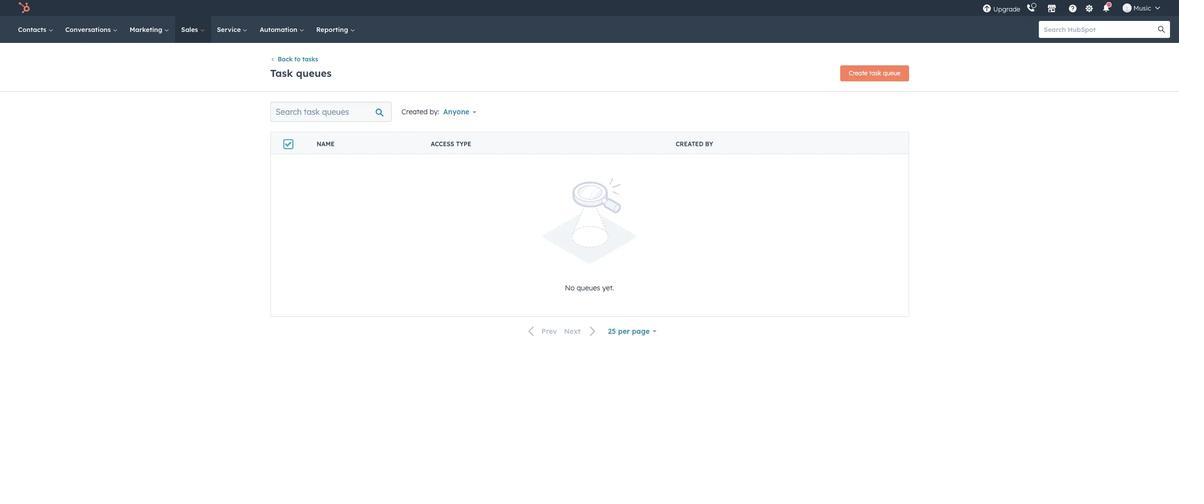 Task type: locate. For each thing, give the bounding box(es) containing it.
pagination navigation
[[523, 325, 602, 338]]

1 vertical spatial queues
[[577, 283, 601, 292]]

access type
[[431, 140, 471, 148]]

created left the by:
[[402, 107, 428, 116]]

task
[[870, 70, 882, 77]]

task
[[270, 67, 293, 79]]

0 horizontal spatial queues
[[296, 67, 332, 79]]

menu
[[982, 0, 1168, 16]]

queues right "no"
[[577, 283, 601, 292]]

Search task queues search field
[[270, 102, 392, 122]]

queue
[[883, 70, 901, 77]]

queues for task
[[296, 67, 332, 79]]

create
[[849, 70, 868, 77]]

search image
[[1159, 26, 1166, 33]]

tasks
[[303, 56, 318, 63]]

create task queue link
[[841, 66, 909, 82]]

settings image
[[1085, 4, 1094, 13]]

queues inside task queues 'banner'
[[296, 67, 332, 79]]

created for created by:
[[402, 107, 428, 116]]

prev
[[542, 327, 557, 336]]

created
[[402, 107, 428, 116], [676, 140, 704, 148]]

service
[[217, 25, 243, 33]]

no
[[565, 283, 575, 292]]

next
[[564, 327, 581, 336]]

no queues yet. alert
[[283, 178, 897, 292]]

1 vertical spatial created
[[676, 140, 704, 148]]

contacts link
[[12, 16, 59, 43]]

created left by
[[676, 140, 704, 148]]

marketing
[[130, 25, 164, 33]]

yet.
[[603, 283, 614, 292]]

1 horizontal spatial created
[[676, 140, 704, 148]]

0 vertical spatial queues
[[296, 67, 332, 79]]

1 horizontal spatial queues
[[577, 283, 601, 292]]

queues
[[296, 67, 332, 79], [577, 283, 601, 292]]

queues inside no queues yet. alert
[[577, 283, 601, 292]]

marketplaces image
[[1048, 4, 1057, 13]]

25 per page button
[[608, 324, 657, 338]]

prev button
[[523, 325, 561, 338]]

task queues
[[270, 67, 332, 79]]

contacts
[[18, 25, 48, 33]]

queues down "tasks"
[[296, 67, 332, 79]]

hubspot image
[[18, 2, 30, 14]]

created by:
[[402, 107, 439, 116]]

automation link
[[254, 16, 310, 43]]

settings link
[[1084, 3, 1096, 13]]

0 horizontal spatial created
[[402, 107, 428, 116]]

task queues banner
[[270, 63, 909, 82]]

create task queue
[[849, 70, 901, 77]]

music button
[[1117, 0, 1167, 16]]

notifications button
[[1098, 0, 1115, 16]]

0 vertical spatial created
[[402, 107, 428, 116]]

hubspot link
[[12, 2, 37, 14]]

sales
[[181, 25, 200, 33]]



Task type: describe. For each thing, give the bounding box(es) containing it.
conversations
[[65, 25, 113, 33]]

help button
[[1065, 0, 1082, 16]]

automation
[[260, 25, 299, 33]]

help image
[[1069, 4, 1078, 13]]

back
[[278, 56, 293, 63]]

search button
[[1154, 21, 1171, 38]]

conversations link
[[59, 16, 124, 43]]

back to tasks
[[278, 56, 318, 63]]

per
[[618, 327, 630, 336]]

marketplaces button
[[1042, 0, 1063, 16]]

marketing link
[[124, 16, 175, 43]]

by:
[[430, 107, 439, 116]]

music
[[1134, 4, 1152, 12]]

anyone
[[443, 107, 470, 116]]

sales link
[[175, 16, 211, 43]]

25 per page
[[608, 327, 650, 336]]

access
[[431, 140, 454, 148]]

calling icon button
[[1023, 1, 1040, 14]]

Search HubSpot search field
[[1039, 21, 1162, 38]]

notifications image
[[1102, 4, 1111, 13]]

queues for no
[[577, 283, 601, 292]]

created for created by
[[676, 140, 704, 148]]

upgrade
[[994, 5, 1021, 13]]

anyone button
[[443, 105, 477, 119]]

next button
[[561, 325, 602, 338]]

page
[[632, 327, 650, 336]]

greg robinson image
[[1123, 3, 1132, 12]]

calling icon image
[[1027, 4, 1036, 13]]

created by
[[676, 140, 714, 148]]

upgrade image
[[983, 4, 992, 13]]

reporting link
[[310, 16, 361, 43]]

by
[[706, 140, 714, 148]]

type
[[456, 140, 471, 148]]

no queues yet.
[[565, 283, 614, 292]]

to
[[295, 56, 301, 63]]

name
[[317, 140, 335, 148]]

back to tasks link
[[270, 56, 318, 63]]

service link
[[211, 16, 254, 43]]

25
[[608, 327, 616, 336]]

reporting
[[316, 25, 350, 33]]

menu containing music
[[982, 0, 1168, 16]]



Task type: vqa. For each thing, say whether or not it's contained in the screenshot.
the interactive chart "image"
no



